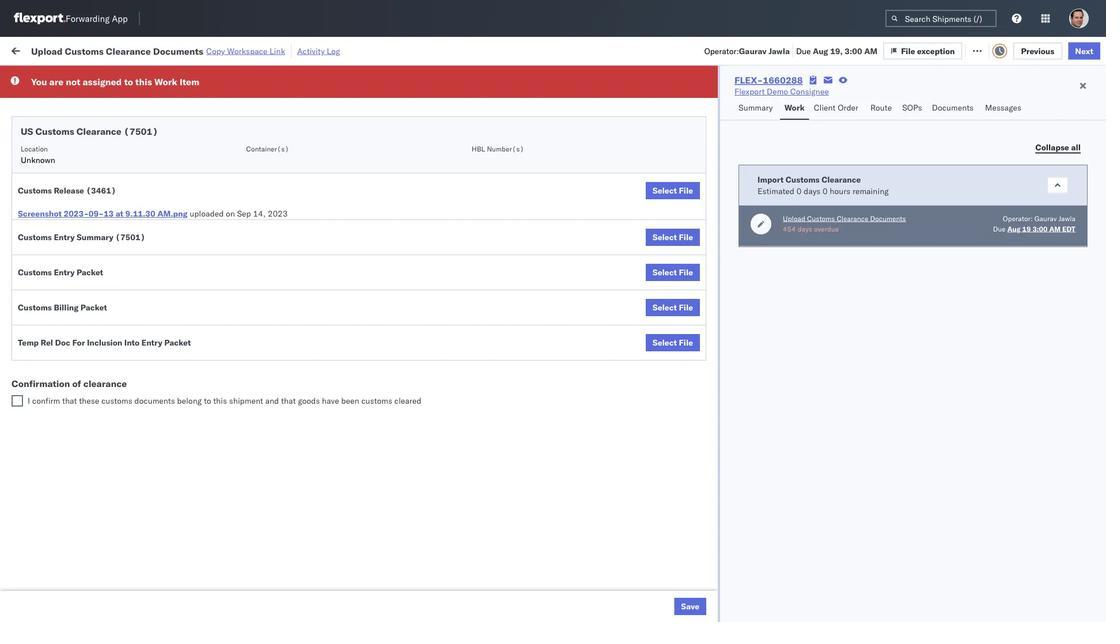 Task type: vqa. For each thing, say whether or not it's contained in the screenshot.
'1846748'
no



Task type: locate. For each thing, give the bounding box(es) containing it.
schedule delivery appointment button down not on the top left of page
[[26, 88, 142, 101]]

5 select file button from the top
[[646, 334, 700, 351]]

pickup down for
[[63, 368, 88, 378]]

0 vertical spatial summary
[[739, 103, 773, 113]]

from down 09-
[[85, 241, 102, 251]]

select for temp rel doc for inclusion into entry packet
[[653, 338, 677, 348]]

delivery for 10:30 pm est, feb 21, 2023
[[63, 216, 92, 226]]

2 1911408 from the top
[[700, 292, 735, 302]]

flex-2001714 down "digital"
[[675, 140, 735, 150]]

los down clearance
[[109, 393, 121, 403]]

maeu1234567
[[755, 191, 813, 201], [755, 216, 813, 226]]

1 horizontal spatial customs
[[361, 396, 392, 406]]

0 vertical spatial jawla
[[769, 46, 790, 56]]

message (10)
[[154, 45, 207, 55]]

deadline button
[[191, 92, 314, 103]]

feb up 12:00 pm est, feb 25, 2023
[[251, 292, 265, 302]]

017482927423
[[835, 166, 895, 176]]

3 resize handle column header from the left
[[355, 89, 369, 622]]

1 2097290 from the top
[[700, 470, 735, 480]]

packet
[[77, 267, 103, 277], [81, 302, 107, 313], [164, 338, 191, 348]]

of inside button
[[76, 317, 84, 327]]

0 vertical spatial 17,
[[267, 90, 279, 100]]

2 flex-2001714 from the top
[[675, 140, 735, 150]]

from down customs entry summary (7501)
[[85, 266, 102, 277]]

1 vertical spatial confirm
[[26, 266, 56, 277]]

schedule up the screenshot
[[26, 190, 61, 200]]

2 confirm pickup from los angeles, ca from the top
[[26, 266, 164, 277]]

confirm pickup from los angeles, ca link for flex-1911408
[[26, 241, 164, 252]]

from up airport
[[90, 109, 106, 119]]

account
[[535, 90, 565, 100], [593, 115, 624, 125], [514, 166, 544, 176], [593, 166, 624, 176], [519, 216, 549, 226], [599, 216, 629, 226], [514, 318, 544, 328], [593, 318, 624, 328]]

6 resize handle column header from the left
[[637, 89, 651, 622]]

4 flex-1911466 from the top
[[675, 444, 735, 455]]

1 resize handle column header from the left
[[176, 89, 190, 622]]

0 horizontal spatial 0
[[796, 186, 801, 196]]

select file button for customs entry summary (7501)
[[646, 229, 700, 246]]

upload customs clearance documents button up the overdue
[[783, 214, 906, 224]]

2 air from the top
[[375, 166, 385, 176]]

fcl
[[400, 292, 415, 302], [400, 394, 415, 404]]

3 confirm from the top
[[26, 292, 56, 302]]

3 select file from the top
[[653, 267, 693, 277]]

09-
[[89, 209, 104, 219]]

3 air from the top
[[375, 318, 385, 328]]

aug
[[813, 46, 828, 56], [1007, 224, 1021, 233]]

1 horizontal spatial aug
[[1007, 224, 1021, 233]]

0 horizontal spatial on
[[226, 209, 235, 219]]

days inside the import customs clearance estimated 0 days 0 hours remaining
[[804, 186, 821, 196]]

2 customs from the left
[[361, 396, 392, 406]]

schedule delivery appointment link for 2:59 am est, feb 17, 2023
[[26, 88, 142, 100]]

schedule delivery appointment button down us customs clearance (7501)
[[26, 139, 142, 152]]

operator: up 1988285
[[704, 46, 739, 56]]

0 vertical spatial gaurav
[[739, 46, 767, 56]]

0 vertical spatial maeu1234567
[[755, 191, 813, 201]]

overdue
[[814, 224, 839, 233]]

delivery inside button
[[58, 292, 88, 302]]

0 vertical spatial import
[[97, 45, 123, 55]]

delivery for 2:59 am est, feb 17, 2023
[[63, 89, 92, 99]]

select for customs release (3461)
[[653, 185, 677, 196]]

est, left 20,
[[231, 166, 248, 176]]

schedule up unknown
[[26, 140, 61, 150]]

snoozed : no
[[238, 71, 279, 80]]

summary inside button
[[739, 103, 773, 113]]

schedule pickup from los angeles, ca button
[[26, 190, 168, 202], [26, 367, 168, 380], [26, 393, 168, 405]]

upload customs clearance documents link
[[26, 164, 170, 176]]

los left into
[[109, 342, 121, 353]]

customs down the screenshot
[[18, 232, 52, 242]]

9.11.30
[[125, 209, 155, 219]]

resize handle column header for mode
[[435, 89, 449, 622]]

0 horizontal spatial aug
[[813, 46, 828, 56]]

1 vertical spatial flxt00001977428a
[[835, 216, 914, 226]]

from up 09-
[[90, 190, 106, 200]]

1 horizontal spatial 0
[[823, 186, 828, 196]]

los down customs entry summary (7501)
[[104, 266, 117, 277]]

upload up by:
[[31, 45, 63, 57]]

am
[[864, 46, 877, 56], [216, 90, 230, 100], [1049, 224, 1061, 233], [216, 292, 230, 302], [216, 394, 230, 404]]

flex-1911466
[[675, 368, 735, 378], [675, 394, 735, 404], [675, 419, 735, 429], [675, 444, 735, 455]]

of right proof
[[76, 317, 84, 327]]

0 vertical spatial schedule delivery appointment
[[26, 89, 142, 99]]

1 flxt00001977428a from the top
[[835, 191, 914, 201]]

file for customs release (3461)
[[679, 185, 693, 196]]

name
[[475, 94, 493, 103]]

0 horizontal spatial operator: gaurav jawla
[[704, 46, 790, 56]]

flex-1977428 button
[[657, 188, 737, 204], [657, 188, 737, 204], [657, 213, 737, 230], [657, 213, 737, 230], [657, 264, 737, 280], [657, 264, 737, 280]]

11 resize handle column header from the left
[[1085, 89, 1099, 622]]

0 vertical spatial ocean lcl
[[375, 90, 415, 100]]

consignee button
[[528, 92, 640, 103]]

import up estimated at the top right of page
[[758, 174, 784, 184]]

confirm inside button
[[26, 292, 56, 302]]

1 2:59 from the top
[[197, 90, 214, 100]]

due for due aug 19 3:00 am edt
[[993, 224, 1006, 233]]

1 vertical spatial confirm pickup from los angeles, ca link
[[26, 266, 164, 277]]

1 vertical spatial 1911408
[[700, 292, 735, 302]]

0 horizontal spatial that
[[62, 396, 77, 406]]

2 1911466 from the top
[[700, 394, 735, 404]]

1 vertical spatial flex-2097290
[[675, 495, 735, 505]]

0 vertical spatial lcl
[[400, 90, 415, 100]]

import inside the import customs clearance estimated 0 days 0 hours remaining
[[758, 174, 784, 184]]

0 horizontal spatial due
[[796, 46, 811, 56]]

snooze
[[332, 94, 354, 103]]

0 horizontal spatial at
[[116, 209, 123, 219]]

2150210 for 12:00 pm est, feb 25, 2023
[[700, 318, 735, 328]]

2 vertical spatial schedule delivery appointment button
[[26, 215, 142, 228]]

at left risk
[[234, 45, 241, 55]]

gaurav
[[739, 46, 767, 56], [1034, 214, 1057, 223]]

25, up 12:00 pm est, feb 25, 2023
[[267, 292, 279, 302]]

1 honeywell from the left
[[454, 216, 492, 226]]

estimated
[[758, 186, 794, 196]]

3:30 pm est, feb 17, 2023 down deadline button
[[197, 115, 301, 125]]

1 flex-1911466 from the top
[[675, 368, 735, 378]]

from for first schedule pickup from los angeles, ca link from the top of the page
[[90, 190, 106, 200]]

schedule down confirmation
[[26, 393, 61, 403]]

0 vertical spatial schedule delivery appointment button
[[26, 88, 142, 101]]

1 horizontal spatial jawla
[[1058, 214, 1075, 223]]

0 horizontal spatial numbers
[[755, 99, 784, 107]]

2 lcl from the top
[[400, 216, 415, 226]]

from inside schedule pickup from los angeles international airport
[[90, 109, 106, 119]]

import inside import work 'button'
[[97, 45, 123, 55]]

to right belong
[[204, 396, 211, 406]]

pm right 12:00
[[221, 318, 234, 328]]

778
[[216, 45, 231, 55]]

: for snoozed
[[265, 71, 267, 80]]

1 : from the left
[[83, 71, 85, 80]]

2 confirm pickup from los angeles, ca button from the top
[[26, 266, 164, 279]]

on right link
[[287, 45, 296, 55]]

0 vertical spatial flex-1977428
[[675, 191, 735, 201]]

packet right into
[[164, 338, 191, 348]]

1 schedule from the top
[[26, 89, 61, 99]]

0 horizontal spatial summary
[[77, 232, 113, 242]]

1 bookings from the left
[[454, 292, 488, 302]]

customs right been
[[361, 396, 392, 406]]

2 vertical spatial 1977428
[[700, 267, 735, 277]]

days left hours
[[804, 186, 821, 196]]

3 select from the top
[[653, 267, 677, 277]]

2 schedule pickup from los angeles, ca button from the top
[[26, 367, 168, 380]]

mawb1234
[[835, 115, 880, 125]]

est, for schedule delivery appointment link associated with 2:59 am est, feb 17, 2023
[[231, 90, 249, 100]]

0 vertical spatial schedule pickup from los angeles, ca button
[[26, 190, 168, 202]]

17, up 20,
[[266, 140, 279, 150]]

1 horizontal spatial :
[[265, 71, 267, 80]]

log
[[327, 46, 340, 56]]

resize handle column header
[[176, 89, 190, 622], [312, 89, 326, 622], [355, 89, 369, 622], [435, 89, 449, 622], [515, 89, 528, 622], [637, 89, 651, 622], [736, 89, 749, 622], [815, 89, 829, 622], [969, 89, 983, 622], [1048, 89, 1062, 622], [1085, 89, 1099, 622]]

resize handle column header for client name
[[515, 89, 528, 622]]

1 vertical spatial flex-1911408
[[675, 292, 735, 302]]

los inside schedule pickup from los angeles international airport
[[109, 109, 121, 119]]

3,
[[268, 394, 276, 404]]

0 horizontal spatial work
[[125, 45, 145, 55]]

flex-1660288 link
[[734, 74, 803, 86]]

1 lcl from the top
[[400, 90, 415, 100]]

1 schedule pickup from los angeles, ca from the top
[[26, 190, 168, 200]]

file exception
[[910, 45, 964, 55], [901, 46, 955, 56]]

est, up '3:00 pm est, feb 20, 2023'
[[231, 140, 248, 150]]

otter left products,
[[534, 90, 553, 100]]

packet down customs entry summary (7501)
[[77, 267, 103, 277]]

import up the for
[[97, 45, 123, 55]]

1 bookings test consignee from the left
[[454, 292, 546, 302]]

1 horizontal spatial operator:
[[1003, 214, 1033, 223]]

0
[[796, 186, 801, 196], [823, 186, 828, 196]]

customs down clearance
[[101, 396, 132, 406]]

client left the 'name'
[[454, 94, 473, 103]]

1 vertical spatial confirm pickup from los angeles, ca
[[26, 266, 164, 277]]

los for first schedule pickup from los angeles, ca link from the bottom of the page
[[109, 393, 121, 403]]

1 vertical spatial 3:30
[[197, 140, 214, 150]]

ca
[[157, 190, 168, 200], [153, 241, 164, 251], [153, 266, 164, 277], [157, 342, 168, 353], [157, 368, 168, 378], [157, 393, 168, 403]]

operator: gaurav jawla up the flex-1660288
[[704, 46, 790, 56]]

import customs clearance estimated 0 days 0 hours remaining
[[758, 174, 889, 196]]

0 vertical spatial flex-2001714
[[675, 115, 735, 125]]

this right the for
[[135, 76, 152, 88]]

3 schedule pickup from los angeles, ca from the top
[[26, 368, 168, 378]]

confirm delivery
[[26, 292, 88, 302]]

1 horizontal spatial client
[[814, 103, 836, 113]]

1 schedule pickup from los angeles, ca link from the top
[[26, 190, 168, 201]]

flex-1988285 button
[[657, 87, 737, 103], [657, 87, 737, 103]]

5 select from the top
[[653, 338, 677, 348]]

1 vertical spatial work
[[154, 76, 177, 88]]

2 flex-2060357 from the top
[[675, 546, 735, 556]]

0 vertical spatial 2097290
[[700, 470, 735, 480]]

1 confirm pickup from los angeles, ca from the top
[[26, 241, 164, 251]]

resize handle column header for workitem
[[176, 89, 190, 622]]

1 otter from the left
[[454, 90, 473, 100]]

1 that from the left
[[62, 396, 77, 406]]

packet up upload proof of delivery
[[81, 302, 107, 313]]

pm for upload customs clearance documents
[[216, 166, 229, 176]]

2 honeywell from the left
[[534, 216, 572, 226]]

los up 13
[[109, 190, 121, 200]]

3 1911466 from the top
[[700, 419, 735, 429]]

1 vertical spatial due
[[993, 224, 1006, 233]]

schedule delivery appointment for 10:30 pm est, feb 21, 2023
[[26, 216, 142, 226]]

documents
[[153, 45, 203, 57], [932, 103, 974, 113], [128, 165, 170, 175], [870, 214, 906, 223]]

2 vertical spatial flex-1977428
[[675, 267, 735, 277]]

documents inside upload customs clearance documents link
[[128, 165, 170, 175]]

2 vertical spatial appointment
[[94, 216, 142, 226]]

integration for 3:00 pm est, feb 20, 2023
[[534, 166, 574, 176]]

activity log button
[[297, 44, 340, 58]]

2 ocean lcl from the top
[[375, 216, 415, 226]]

Search Shipments (/) text field
[[885, 10, 997, 27]]

2:59 down 'item'
[[197, 90, 214, 100]]

0 vertical spatial 25,
[[267, 292, 279, 302]]

flexport demo consignee
[[734, 86, 829, 96]]

maeu1234567 up 454
[[755, 191, 813, 201]]

shipment
[[229, 396, 263, 406]]

schedule delivery appointment for 2:59 am est, feb 17, 2023
[[26, 89, 142, 99]]

you
[[31, 76, 47, 88]]

container numbers
[[755, 90, 786, 107]]

pickup down "upload proof of delivery" button
[[63, 342, 88, 353]]

0 vertical spatial appointment
[[94, 89, 142, 99]]

2 schedule pickup from los angeles, ca from the top
[[26, 342, 168, 353]]

3 ocean from the top
[[375, 292, 398, 302]]

25, down 3:00 am est, feb 25, 2023
[[271, 318, 284, 328]]

save button
[[674, 598, 706, 615]]

forwarding app
[[66, 13, 128, 24]]

flex-2060357
[[675, 520, 735, 531], [675, 546, 735, 556], [675, 571, 735, 581], [675, 597, 735, 607]]

3:00 right 19,
[[845, 46, 862, 56]]

goods
[[298, 396, 320, 406]]

7 resize handle column header from the left
[[736, 89, 749, 622]]

flex-
[[734, 74, 763, 86], [675, 90, 700, 100], [675, 115, 700, 125], [675, 140, 700, 150], [675, 166, 700, 176], [675, 191, 700, 201], [675, 216, 700, 226], [675, 242, 700, 252], [675, 267, 700, 277], [675, 292, 700, 302], [675, 318, 700, 328], [675, 343, 700, 353], [675, 368, 700, 378], [675, 394, 700, 404], [675, 419, 700, 429], [675, 444, 700, 455], [675, 470, 700, 480], [675, 495, 700, 505], [675, 520, 700, 531], [675, 546, 700, 556], [675, 571, 700, 581], [675, 597, 700, 607]]

due
[[796, 46, 811, 56], [993, 224, 1006, 233]]

(7501)
[[124, 126, 158, 137], [115, 232, 145, 242]]

0 horizontal spatial operator:
[[704, 46, 739, 56]]

1 vertical spatial ocean fcl
[[375, 394, 415, 404]]

work inside 'button'
[[125, 45, 145, 55]]

2 schedule pickup from los angeles, ca link from the top
[[26, 342, 168, 353]]

flex-1977428 for confirm pickup from los angeles, ca
[[675, 267, 735, 277]]

upload customs clearance documents up the overdue
[[783, 214, 906, 223]]

2 flex-1911408 from the top
[[675, 292, 735, 302]]

days right 454
[[798, 224, 812, 233]]

3 schedule delivery appointment from the top
[[26, 216, 142, 226]]

schedule pickup from los angeles, ca for third schedule pickup from los angeles, ca link from the top
[[26, 368, 168, 378]]

flex-2150210 for 12:00 pm est, feb 25, 2023
[[675, 318, 735, 328]]

lcl for otter products - test account
[[400, 90, 415, 100]]

los for third schedule pickup from los angeles, ca link from the bottom of the page
[[109, 342, 121, 353]]

2 2:59 from the top
[[197, 394, 214, 404]]

schedule left '2023-'
[[26, 216, 61, 226]]

9 resize handle column header from the left
[[969, 89, 983, 622]]

0 vertical spatial 3:30
[[197, 115, 214, 125]]

bookings test consignee
[[454, 292, 546, 302], [534, 292, 626, 302]]

1 horizontal spatial that
[[281, 396, 296, 406]]

batch action
[[1042, 45, 1092, 55]]

angeles, for 1st schedule pickup from los angeles, ca "button"
[[124, 190, 155, 200]]

confirm up confirm delivery on the top
[[26, 266, 56, 277]]

demu1232567
[[755, 241, 814, 251]]

0 vertical spatial flex-2097290
[[675, 470, 735, 480]]

summary down 09-
[[77, 232, 113, 242]]

est, for upload customs clearance documents link
[[231, 166, 248, 176]]

appointment down schedule pickup from los angeles international airport button
[[94, 140, 142, 150]]

feb left 20,
[[250, 166, 264, 176]]

1 horizontal spatial gaurav
[[1034, 214, 1057, 223]]

customs inside upload customs clearance documents link
[[55, 165, 87, 175]]

0 horizontal spatial import
[[97, 45, 123, 55]]

from for third schedule pickup from los angeles, ca link from the top
[[90, 368, 106, 378]]

schedule pickup from los angeles, ca button up 09-
[[26, 190, 168, 202]]

1 horizontal spatial otter
[[534, 90, 553, 100]]

work left 'item'
[[154, 76, 177, 88]]

client inside button
[[814, 103, 836, 113]]

los left angeles on the left of the page
[[109, 109, 121, 119]]

3 1977428 from the top
[[700, 267, 735, 277]]

0 vertical spatial of
[[76, 317, 84, 327]]

confirm pickup from los angeles, ca for flex-1977428
[[26, 266, 164, 277]]

schedule inside schedule pickup from los angeles international airport
[[26, 109, 61, 119]]

1 vertical spatial schedule pickup from los angeles, ca button
[[26, 367, 168, 380]]

2 2150210 from the top
[[700, 318, 735, 328]]

select for customs billing packet
[[653, 302, 677, 313]]

customs entry packet
[[18, 267, 103, 277]]

confirm pickup from los angeles, ca button for flex-1911408
[[26, 241, 164, 253]]

2 resize handle column header from the left
[[312, 89, 326, 622]]

gaurav up the flex-1660288
[[739, 46, 767, 56]]

doc
[[55, 338, 70, 348]]

0 right estimated at the top right of page
[[796, 186, 801, 196]]

1 vertical spatial schedule delivery appointment
[[26, 140, 142, 150]]

1911466
[[700, 368, 735, 378], [700, 394, 735, 404], [700, 419, 735, 429], [700, 444, 735, 455]]

3 select file button from the top
[[646, 264, 700, 281]]

4 select file from the top
[[653, 302, 693, 313]]

schedule
[[26, 89, 61, 99], [26, 109, 61, 119], [26, 140, 61, 150], [26, 190, 61, 200], [26, 216, 61, 226], [26, 342, 61, 353], [26, 368, 61, 378], [26, 393, 61, 403]]

1 vertical spatial lcl
[[400, 216, 415, 226]]

0 horizontal spatial gaurav
[[739, 46, 767, 56]]

2 vertical spatial schedule delivery appointment
[[26, 216, 142, 226]]

4 schedule from the top
[[26, 190, 61, 200]]

entry
[[54, 232, 75, 242], [54, 267, 75, 277], [141, 338, 162, 348]]

integration for 12:00 pm est, feb 25, 2023
[[534, 318, 574, 328]]

1 vertical spatial ocean lcl
[[375, 216, 415, 226]]

ca for first schedule pickup from los angeles, ca link from the bottom of the page
[[157, 393, 168, 403]]

upload customs clearance documents up (3461) on the left top of page
[[26, 165, 170, 175]]

am for 3:00 am est, feb 25, 2023
[[216, 292, 230, 302]]

progress
[[180, 71, 208, 80]]

otter products, llc
[[534, 90, 607, 100]]

0 vertical spatial 2150210
[[700, 166, 735, 176]]

flex-2060357 button
[[657, 518, 737, 534], [657, 518, 737, 534], [657, 543, 737, 559], [657, 543, 737, 559], [657, 568, 737, 584], [657, 568, 737, 584], [657, 594, 737, 610], [657, 594, 737, 610]]

pickup inside schedule pickup from los angeles international airport
[[63, 109, 88, 119]]

select file button for customs billing packet
[[646, 299, 700, 316]]

2 flex-2150210 from the top
[[675, 318, 735, 328]]

upload down location
[[26, 165, 53, 175]]

schedule delivery appointment down us customs clearance (7501)
[[26, 140, 142, 150]]

1 flex-2150210 from the top
[[675, 166, 735, 176]]

confirm pickup from los angeles, ca down 09-
[[26, 241, 164, 251]]

select file button for customs release (3461)
[[646, 182, 700, 199]]

4 flex-2060357 from the top
[[675, 597, 735, 607]]

entry for summary
[[54, 232, 75, 242]]

19
[[1022, 224, 1031, 233]]

2 ocean fcl from the top
[[375, 394, 415, 404]]

25,
[[267, 292, 279, 302], [271, 318, 284, 328]]

2 vertical spatial air
[[375, 318, 385, 328]]

select file button for customs entry packet
[[646, 264, 700, 281]]

2 maeu1234567 from the top
[[755, 216, 813, 226]]

documents down remaining
[[870, 214, 906, 223]]

los down inclusion
[[109, 368, 121, 378]]

ca for first schedule pickup from los angeles, ca link from the top of the page
[[157, 190, 168, 200]]

2:59
[[197, 90, 214, 100], [197, 394, 214, 404]]

1 vertical spatial this
[[213, 396, 227, 406]]

i confirm that these customs documents belong to this shipment and that goods have been customs cleared
[[28, 396, 421, 406]]

1 vertical spatial air
[[375, 166, 385, 176]]

0 vertical spatial flex-2150210
[[675, 166, 735, 176]]

0 horizontal spatial bookings
[[454, 292, 488, 302]]

1 select file button from the top
[[646, 182, 700, 199]]

file for temp rel doc for inclusion into entry packet
[[679, 338, 693, 348]]

4 resize handle column header from the left
[[435, 89, 449, 622]]

2:59 for 2:59 am est, feb 17, 2023
[[197, 90, 214, 100]]

1 schedule delivery appointment button from the top
[[26, 88, 142, 101]]

2 vertical spatial work
[[784, 103, 805, 113]]

client inside button
[[454, 94, 473, 103]]

1 vertical spatial fcl
[[400, 394, 415, 404]]

upload inside button
[[26, 317, 53, 327]]

upload proof of delivery button
[[26, 317, 115, 329]]

flxt00001977428a
[[835, 191, 914, 201], [835, 216, 914, 226]]

from up these
[[90, 368, 106, 378]]

1 ocean lcl from the top
[[375, 90, 415, 100]]

flex-2097290
[[675, 470, 735, 480], [675, 495, 735, 505]]

1 vertical spatial 2150210
[[700, 318, 735, 328]]

0 vertical spatial upload customs clearance documents button
[[26, 164, 170, 177]]

work up status : ready for work, blocked, in progress
[[125, 45, 145, 55]]

2:59 left shipment
[[197, 394, 214, 404]]

1 ocean fcl from the top
[[375, 292, 415, 302]]

1 2150210 from the top
[[700, 166, 735, 176]]

container
[[755, 90, 786, 98]]

track
[[298, 45, 317, 55]]

1 vertical spatial at
[[116, 209, 123, 219]]

work down 'nyku9743990'
[[784, 103, 805, 113]]

otter
[[454, 90, 473, 100], [534, 90, 553, 100]]

est, left 21,
[[236, 216, 253, 226]]

1 vertical spatial 3:30 pm est, feb 17, 2023
[[197, 140, 301, 150]]

products,
[[555, 90, 591, 100]]

documents
[[134, 396, 175, 406]]

0 vertical spatial packet
[[77, 267, 103, 277]]

mbl/mawb numbers button
[[829, 92, 971, 103]]

pm for schedule delivery appointment
[[221, 216, 234, 226]]

2 flex-2097290 from the top
[[675, 495, 735, 505]]

delivery down us customs clearance (7501)
[[63, 140, 92, 150]]

est, left mar
[[231, 394, 249, 404]]

est, for upload proof of delivery link on the left bottom of the page
[[236, 318, 253, 328]]

work inside button
[[784, 103, 805, 113]]

this left shipment
[[213, 396, 227, 406]]

0 vertical spatial (7501)
[[124, 126, 158, 137]]

ocean fcl
[[375, 292, 415, 302], [375, 394, 415, 404]]

0 horizontal spatial :
[[83, 71, 85, 80]]

documents inside documents button
[[932, 103, 974, 113]]

flxt00001977428a down remaining
[[835, 216, 914, 226]]

0 vertical spatial schedule delivery appointment link
[[26, 88, 142, 100]]

at right 13
[[116, 209, 123, 219]]

(7501) for customs entry summary (7501)
[[115, 232, 145, 242]]

angeles, for second schedule pickup from los angeles, ca "button" from the top
[[124, 368, 155, 378]]

: left no
[[265, 71, 267, 80]]

2 vertical spatial schedule delivery appointment link
[[26, 215, 142, 227]]

2 ocean from the top
[[375, 216, 398, 226]]

deadline
[[197, 94, 226, 103]]

aug left 19
[[1007, 224, 1021, 233]]

hours
[[830, 186, 850, 196]]

17, down no
[[267, 90, 279, 100]]

1 vertical spatial summary
[[77, 232, 113, 242]]

: right not on the top left of page
[[83, 71, 85, 80]]

appointment down you are not assigned to this work item
[[94, 89, 142, 99]]

appointment for 10:30 pm est, feb 21, 2023
[[94, 216, 142, 226]]

1 vertical spatial aug
[[1007, 224, 1021, 233]]

confirm pickup from los angeles, ca button down 09-
[[26, 241, 164, 253]]

air for 3:30 pm est, feb 17, 2023
[[375, 115, 385, 125]]

integration for 3:30 pm est, feb 17, 2023
[[534, 115, 574, 125]]

1 confirm pickup from los angeles, ca link from the top
[[26, 241, 164, 252]]

1 appointment from the top
[[94, 89, 142, 99]]

1 confirm pickup from los angeles, ca button from the top
[[26, 241, 164, 253]]

1977428 for schedule pickup from los angeles, ca
[[700, 191, 735, 201]]

est, down 3:00 am est, feb 25, 2023
[[236, 318, 253, 328]]

3 flex-1977428 from the top
[[675, 267, 735, 277]]

1 vertical spatial schedule delivery appointment link
[[26, 139, 142, 151]]

confirm up customs entry packet
[[26, 241, 56, 251]]

1 vertical spatial appointment
[[94, 140, 142, 150]]

confirm pickup from los angeles, ca link down customs entry summary (7501)
[[26, 266, 164, 277]]

3 schedule delivery appointment link from the top
[[26, 215, 142, 227]]

documents up screenshot 2023-09-13 at 9.11.30 am.png uploaded on sep 14, 2023
[[128, 165, 170, 175]]

from for third schedule pickup from los angeles, ca link from the bottom of the page
[[90, 342, 106, 353]]

0 vertical spatial this
[[135, 76, 152, 88]]

ocean lcl for otter
[[375, 90, 415, 100]]

10:30
[[197, 216, 219, 226]]

resize handle column header for mbl/mawb numbers
[[969, 89, 983, 622]]

flex-1660288
[[734, 74, 803, 86]]

0 horizontal spatial upload customs clearance documents
[[26, 165, 170, 175]]

2 confirm from the top
[[26, 266, 56, 277]]

select file button for temp rel doc for inclusion into entry packet
[[646, 334, 700, 351]]

(7501) down angeles on the left of the page
[[124, 126, 158, 137]]

4 select from the top
[[653, 302, 677, 313]]

None checkbox
[[12, 395, 23, 407]]

schedule delivery appointment up customs entry summary (7501)
[[26, 216, 142, 226]]

maeu1234567 up demu1232567
[[755, 216, 813, 226]]

risk
[[243, 45, 256, 55]]

am for 2:59 am est, mar 3, 2023
[[216, 394, 230, 404]]

Search Work text field
[[719, 41, 845, 58]]

4 schedule pickup from los angeles, ca from the top
[[26, 393, 168, 403]]

2 schedule from the top
[[26, 109, 61, 119]]

pm up uploaded
[[216, 166, 229, 176]]

2 vertical spatial entry
[[141, 338, 162, 348]]

est, for first schedule pickup from los angeles, ca link from the bottom of the page
[[231, 394, 249, 404]]

2 horizontal spatial work
[[784, 103, 805, 113]]

los for third schedule pickup from los angeles, ca link from the top
[[109, 368, 121, 378]]

customs
[[65, 45, 104, 57], [35, 126, 74, 137], [55, 165, 87, 175], [786, 174, 820, 184], [18, 185, 52, 196], [807, 214, 835, 223], [18, 232, 52, 242], [18, 267, 52, 277], [18, 302, 52, 313]]

schedule pickup from los angeles, ca
[[26, 190, 168, 200], [26, 342, 168, 353], [26, 368, 168, 378], [26, 393, 168, 403]]

3 appointment from the top
[[94, 216, 142, 226]]

1 vertical spatial 1977428
[[700, 216, 735, 226]]

5 resize handle column header from the left
[[515, 89, 528, 622]]

ca for third schedule pickup from los angeles, ca link from the top
[[157, 368, 168, 378]]

confirm pickup from los angeles, ca button down customs entry summary (7501)
[[26, 266, 164, 279]]

0 vertical spatial to
[[124, 76, 133, 88]]

schedule pickup from los angeles international airport link
[[26, 108, 175, 131]]

numbers inside container numbers
[[755, 99, 784, 107]]

from for first schedule pickup from los angeles, ca link from the bottom of the page
[[90, 393, 106, 403]]

mbl/mawb numbers
[[835, 94, 905, 103]]

pm for schedule pickup from los angeles international airport
[[216, 115, 229, 125]]

pickup up airport
[[63, 109, 88, 119]]

fcl for 2:59 am est, mar 3, 2023
[[400, 394, 415, 404]]

on
[[287, 45, 296, 55], [226, 209, 235, 219]]

1 horizontal spatial this
[[213, 396, 227, 406]]



Task type: describe. For each thing, give the bounding box(es) containing it.
187
[[270, 45, 285, 55]]

angeles, for confirm pickup from los angeles, ca button associated with flex-1977428
[[119, 266, 151, 277]]

(7501) for us customs clearance (7501)
[[124, 126, 158, 137]]

(3461)
[[86, 185, 116, 196]]

flexport
[[734, 86, 765, 96]]

0 horizontal spatial this
[[135, 76, 152, 88]]

aug 19 3:00 am edt button
[[1007, 224, 1075, 233]]

4 ocean from the top
[[375, 394, 398, 404]]

10 resize handle column header from the left
[[1048, 89, 1062, 622]]

pickup up customs entry packet
[[58, 241, 83, 251]]

forwarding
[[66, 13, 110, 24]]

0 vertical spatial at
[[234, 45, 241, 55]]

1 vertical spatial days
[[798, 224, 812, 233]]

entry for packet
[[54, 267, 75, 277]]

2 honeywell - test account from the left
[[534, 216, 629, 226]]

delivery for 3:00 am est, feb 25, 2023
[[58, 292, 88, 302]]

6 schedule from the top
[[26, 342, 61, 353]]

1 vertical spatial of
[[72, 378, 81, 389]]

order
[[838, 103, 858, 113]]

schedule delivery appointment button for 10:30 pm est, feb 21, 2023
[[26, 215, 142, 228]]

0 vertical spatial on
[[287, 45, 296, 55]]

digital
[[665, 115, 689, 125]]

25, for 12:00 pm est, feb 25, 2023
[[271, 318, 284, 328]]

2 0 from the left
[[823, 186, 828, 196]]

2 schedule delivery appointment from the top
[[26, 140, 142, 150]]

4 1911466 from the top
[[700, 444, 735, 455]]

schedule pickup from los angeles international airport
[[26, 109, 153, 130]]

13
[[104, 209, 114, 219]]

0 horizontal spatial upload customs clearance documents button
[[26, 164, 170, 177]]

0 horizontal spatial to
[[124, 76, 133, 88]]

1 horizontal spatial work
[[154, 76, 177, 88]]

select file for customs entry summary (7501)
[[653, 232, 693, 242]]

2 1977428 from the top
[[700, 216, 735, 226]]

client order button
[[809, 97, 866, 120]]

2 2060357 from the top
[[700, 546, 735, 556]]

1 2060357 from the top
[[700, 520, 735, 531]]

1 vertical spatial jawla
[[1058, 214, 1075, 223]]

3 2060357 from the top
[[700, 571, 735, 581]]

resize handle column header for flex id
[[736, 89, 749, 622]]

confirm delivery link
[[26, 291, 88, 303]]

fcl for 3:00 am est, feb 25, 2023
[[400, 292, 415, 302]]

due for due aug 19, 3:00 am
[[796, 46, 811, 56]]

numbers for mbl/mawb numbers
[[877, 94, 905, 103]]

1 vertical spatial on
[[226, 209, 235, 219]]

1 3:30 pm est, feb 17, 2023 from the top
[[197, 115, 301, 125]]

route button
[[866, 97, 898, 120]]

feb down snoozed : no in the left of the page
[[251, 90, 265, 100]]

1 0 from the left
[[796, 186, 801, 196]]

import work
[[97, 45, 145, 55]]

import for import work
[[97, 45, 123, 55]]

file for customs entry summary (7501)
[[679, 232, 693, 242]]

from for confirm pickup from los angeles, ca link for flex-1911408
[[85, 241, 102, 251]]

schedule pickup from los angeles, ca for first schedule pickup from los angeles, ca link from the bottom of the page
[[26, 393, 168, 403]]

airport
[[75, 120, 101, 130]]

aug for 19,
[[813, 46, 828, 56]]

customs billing packet
[[18, 302, 107, 313]]

client order
[[814, 103, 858, 113]]

confirmation
[[12, 378, 70, 389]]

pickup for third schedule pickup from los angeles, ca link from the top
[[63, 368, 88, 378]]

upload proof of delivery
[[26, 317, 115, 327]]

0 vertical spatial operator:
[[704, 46, 739, 56]]

est, for confirm delivery link
[[231, 292, 249, 302]]

import for import customs clearance estimated 0 days 0 hours remaining
[[758, 174, 784, 184]]

4 2060357 from the top
[[700, 597, 735, 607]]

feb left 21,
[[255, 216, 269, 226]]

screenshot 2023-09-13 at 9.11.30 am.png link
[[18, 208, 188, 219]]

summary button
[[734, 97, 780, 120]]

2 schedule delivery appointment button from the top
[[26, 139, 142, 152]]

billing
[[54, 302, 79, 313]]

1919147
[[700, 343, 735, 353]]

confirm for flex-1977428
[[26, 266, 56, 277]]

for
[[110, 71, 119, 80]]

2 2097290 from the top
[[700, 495, 735, 505]]

route
[[870, 103, 892, 113]]

location unknown
[[21, 144, 55, 165]]

are
[[49, 76, 64, 88]]

1 vertical spatial gaurav
[[1034, 214, 1057, 223]]

select file for temp rel doc for inclusion into entry packet
[[653, 338, 693, 348]]

1 maeu1234567 from the top
[[755, 191, 813, 201]]

est, for schedule delivery appointment link related to 10:30 pm est, feb 21, 2023
[[236, 216, 253, 226]]

2 flex-1911466 from the top
[[675, 394, 735, 404]]

client name
[[454, 94, 493, 103]]

ready
[[88, 71, 108, 80]]

1 schedule pickup from los angeles, ca button from the top
[[26, 190, 168, 202]]

los for schedule pickup from los angeles international airport link
[[109, 109, 121, 119]]

delivery up temp rel doc for inclusion into entry packet
[[86, 317, 115, 327]]

1 vertical spatial operator:
[[1003, 214, 1033, 223]]

filtered by:
[[12, 71, 53, 81]]

21,
[[271, 216, 284, 226]]

0 vertical spatial upload customs clearance documents
[[26, 165, 170, 175]]

packet for customs entry packet
[[77, 267, 103, 277]]

2 flex-1977428 from the top
[[675, 216, 735, 226]]

1 horizontal spatial upload customs clearance documents
[[783, 214, 906, 223]]

1 horizontal spatial to
[[204, 396, 211, 406]]

pickup for first schedule pickup from los angeles, ca link from the top of the page
[[63, 190, 88, 200]]

3 flex-2060357 from the top
[[675, 571, 735, 581]]

1660288
[[763, 74, 803, 86]]

ocean for honeywell - test account
[[375, 216, 398, 226]]

flexport. image
[[14, 13, 66, 24]]

action
[[1066, 45, 1092, 55]]

hbl
[[472, 144, 485, 153]]

numbers for container numbers
[[755, 99, 784, 107]]

3:00 up uploaded
[[197, 166, 214, 176]]

otter for otter products, llc
[[534, 90, 553, 100]]

2 bookings from the left
[[534, 292, 568, 302]]

llc
[[593, 90, 607, 100]]

mbltest1234
[[835, 90, 890, 100]]

3 flex-1911466 from the top
[[675, 419, 735, 429]]

mode
[[375, 94, 392, 103]]

for
[[72, 338, 85, 348]]

consignee inside 'button'
[[534, 94, 567, 103]]

pickup for third schedule pickup from los angeles, ca link from the bottom of the page
[[63, 342, 88, 353]]

unknown
[[21, 155, 55, 165]]

3 schedule from the top
[[26, 140, 61, 150]]

2 3:30 pm est, feb 17, 2023 from the top
[[197, 140, 301, 150]]

7 schedule from the top
[[26, 368, 61, 378]]

messages button
[[980, 97, 1028, 120]]

status : ready for work, blocked, in progress
[[62, 71, 208, 80]]

inclusion
[[87, 338, 122, 348]]

confirmation of clearance
[[12, 378, 127, 389]]

select for customs entry summary (7501)
[[653, 232, 677, 242]]

upload up 454
[[783, 214, 805, 223]]

remaining
[[853, 186, 889, 196]]

schedule delivery appointment button for 2:59 am est, feb 17, 2023
[[26, 88, 142, 101]]

aug for 19
[[1007, 224, 1021, 233]]

copy workspace link button
[[206, 46, 285, 56]]

collapse
[[1035, 142, 1069, 152]]

customs entry summary (7501)
[[18, 232, 145, 242]]

feb down deadline button
[[250, 115, 264, 125]]

workitem button
[[7, 92, 178, 103]]

feb down 3:00 am est, feb 25, 2023
[[255, 318, 269, 328]]

3:00 up 12:00
[[197, 292, 214, 302]]

1 honeywell - test account from the left
[[454, 216, 549, 226]]

message
[[154, 45, 187, 55]]

customs up the overdue
[[807, 214, 835, 223]]

2150210 for 3:00 pm est, feb 20, 2023
[[700, 166, 735, 176]]

1 flex-2097290 from the top
[[675, 470, 735, 480]]

schedule delivery appointment link for 10:30 pm est, feb 21, 2023
[[26, 215, 142, 227]]

these
[[79, 396, 99, 406]]

air for 3:00 pm est, feb 20, 2023
[[375, 166, 385, 176]]

0 horizontal spatial jawla
[[769, 46, 790, 56]]

previous
[[1021, 46, 1054, 56]]

am for 2:59 am est, feb 17, 2023
[[216, 90, 230, 100]]

client for client name
[[454, 94, 473, 103]]

17, for ocean lcl
[[267, 90, 279, 100]]

angeles, for 1st schedule pickup from los angeles, ca "button" from the bottom of the page
[[124, 393, 155, 403]]

3 schedule pickup from los angeles, ca button from the top
[[26, 393, 168, 405]]

lcl for honeywell - test account
[[400, 216, 415, 226]]

i
[[28, 396, 30, 406]]

demo
[[767, 86, 788, 96]]

ocean fcl for 3:00 am est, feb 25, 2023
[[375, 292, 415, 302]]

25, for 3:00 am est, feb 25, 2023
[[267, 292, 279, 302]]

copy
[[206, 46, 225, 56]]

1 vertical spatial upload customs clearance documents button
[[783, 214, 906, 224]]

confirm pickup from los angeles, ca link for flex-1977428
[[26, 266, 164, 277]]

1 horizontal spatial operator: gaurav jawla
[[1003, 214, 1075, 223]]

2 schedule delivery appointment link from the top
[[26, 139, 142, 151]]

2023-
[[64, 209, 89, 219]]

customs up confirm delivery on the top
[[18, 267, 52, 277]]

ocean lcl for honeywell
[[375, 216, 415, 226]]

3 schedule pickup from los angeles, ca link from the top
[[26, 367, 168, 379]]

4 schedule pickup from los angeles, ca link from the top
[[26, 393, 168, 404]]

1 customs from the left
[[101, 396, 132, 406]]

resize handle column header for consignee
[[637, 89, 651, 622]]

collapse all button
[[1029, 139, 1088, 156]]

454 days overdue
[[783, 224, 839, 233]]

1 2001714 from the top
[[700, 115, 735, 125]]

belong
[[177, 396, 202, 406]]

work button
[[780, 97, 809, 120]]

feb up '3:00 pm est, feb 20, 2023'
[[250, 140, 264, 150]]

pm for upload proof of delivery
[[221, 318, 234, 328]]

sep
[[237, 209, 251, 219]]

flex-1977428 for schedule pickup from los angeles, ca
[[675, 191, 735, 201]]

assigned
[[83, 76, 122, 88]]

: for status
[[83, 71, 85, 80]]

otter for otter products - test account
[[454, 90, 473, 100]]

customs up status on the top
[[65, 45, 104, 57]]

due aug 19, 3:00 am
[[796, 46, 877, 56]]

clearance inside the import customs clearance estimated 0 days 0 hours remaining
[[822, 174, 861, 184]]

2 vertical spatial 17,
[[266, 140, 279, 150]]

2 2001714 from the top
[[700, 140, 735, 150]]

confirm
[[32, 396, 60, 406]]

documents button
[[927, 97, 980, 120]]

17, for air
[[266, 115, 279, 125]]

confirm delivery button
[[26, 291, 88, 304]]

pickup up confirm delivery on the top
[[58, 266, 83, 277]]

2:59 for 2:59 am est, mar 3, 2023
[[197, 394, 214, 404]]

3:00 right 19
[[1033, 224, 1048, 233]]

ca for third schedule pickup from los angeles, ca link from the bottom of the page
[[157, 342, 168, 353]]

1 flex-1911408 from the top
[[675, 242, 735, 252]]

1 1911408 from the top
[[700, 242, 735, 252]]

confirm pickup from los angeles, ca button for flex-1977428
[[26, 266, 164, 279]]

1 3:30 from the top
[[197, 115, 214, 125]]

2 that from the left
[[281, 396, 296, 406]]

pickup for schedule pickup from los angeles international airport link
[[63, 109, 88, 119]]

2 appointment from the top
[[94, 140, 142, 150]]

mbl/mawb
[[835, 94, 875, 103]]

hbl number(s)
[[472, 144, 524, 153]]

location
[[21, 144, 48, 153]]

documents up "in"
[[153, 45, 203, 57]]

client for client order
[[814, 103, 836, 113]]

from for flex-1977428 confirm pickup from los angeles, ca link
[[85, 266, 102, 277]]

resize handle column header for container numbers
[[815, 89, 829, 622]]

rel
[[41, 338, 53, 348]]

customs inside the import customs clearance estimated 0 days 0 hours remaining
[[786, 174, 820, 184]]

app
[[112, 13, 128, 24]]

8 schedule from the top
[[26, 393, 61, 403]]

flex id
[[657, 94, 679, 103]]

los down 13
[[104, 241, 117, 251]]

customs up the screenshot
[[18, 185, 52, 196]]

0 vertical spatial operator: gaurav jawla
[[704, 46, 790, 56]]

upload customs clearance documents copy workspace link
[[31, 45, 285, 57]]

customs up location
[[35, 126, 74, 137]]

appointment for 2:59 am est, feb 17, 2023
[[94, 89, 142, 99]]

pickup for first schedule pickup from los angeles, ca link from the bottom of the page
[[63, 393, 88, 403]]

activity log
[[297, 46, 340, 56]]

client name button
[[449, 92, 517, 103]]

1 flex-2001714 from the top
[[675, 115, 735, 125]]

number(s)
[[487, 144, 524, 153]]

est, for schedule pickup from los angeles international airport link
[[231, 115, 248, 125]]

batch
[[1042, 45, 1065, 55]]

filtered
[[12, 71, 40, 81]]

status
[[62, 71, 83, 80]]

customs down confirm delivery on the top
[[18, 302, 52, 313]]

2 vertical spatial packet
[[164, 338, 191, 348]]

5 schedule from the top
[[26, 216, 61, 226]]

by:
[[42, 71, 53, 81]]

ocean for otter products - test account
[[375, 90, 398, 100]]

angeles, for confirm pickup from los angeles, ca button corresponding to flex-1911408
[[119, 241, 151, 251]]

flex-2150210 for 3:00 pm est, feb 20, 2023
[[675, 166, 735, 176]]

select file for customs release (3461)
[[653, 185, 693, 196]]

3:00 am est, feb 25, 2023
[[197, 292, 301, 302]]

batch action button
[[1024, 41, 1099, 58]]

pm up '3:00 pm est, feb 20, 2023'
[[216, 140, 229, 150]]

2 flxt00001977428a from the top
[[835, 216, 914, 226]]

1 1911466 from the top
[[700, 368, 735, 378]]

you are not assigned to this work item
[[31, 76, 199, 88]]

resize handle column header for deadline
[[312, 89, 326, 622]]

messages
[[985, 103, 1021, 113]]

2 bookings test consignee from the left
[[534, 292, 626, 302]]

confirm pickup from los angeles, ca for flex-1911408
[[26, 241, 164, 251]]

sops
[[902, 103, 922, 113]]

2 3:30 from the top
[[197, 140, 214, 150]]

1 flex-2060357 from the top
[[675, 520, 735, 531]]



